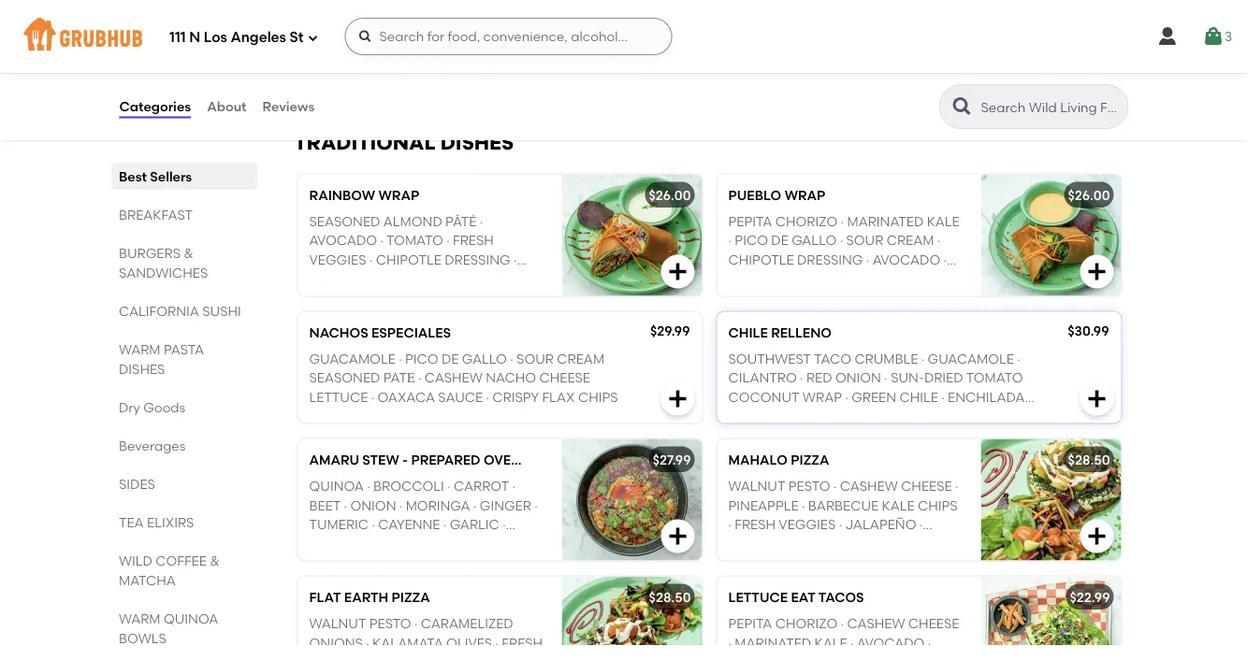 Task type: describe. For each thing, give the bounding box(es) containing it.
pepper
[[387, 9, 436, 25]]

lettuce eat tacos
[[728, 590, 864, 606]]

111
[[169, 29, 186, 46]]

sour inside guacamole · pico de gallo · sour cream seasoned patе · cashew nacho cheese lettuce · oaxaca sauce · crispy flax chips
[[517, 351, 554, 367]]

tea
[[118, 515, 143, 531]]

jerky
[[356, 536, 396, 551]]

avocado inside pepita chorizo · marinated kale · pico de gallo · sour cream · chipotle dressing · avocado · sun-dried tomato coconut wrap
[[873, 252, 941, 268]]

stew
[[362, 452, 399, 468]]

angeles
[[231, 29, 286, 46]]

earth
[[344, 590, 389, 606]]

barbecue
[[808, 498, 879, 513]]

pasta
[[163, 342, 204, 357]]

flat earth pizza image
[[562, 577, 702, 647]]

walnut pesto · cashew cheese · pineapple · barbecue kale chips · fresh veggies · jalapeño · mixed green salad
[[728, 479, 959, 551]]

pico inside guacamole · pico de gallo · sour cream seasoned patе · cashew nacho cheese lettuce · oaxaca sauce · crispy flax chips
[[405, 351, 438, 367]]

pico inside pepita chorizo · marinated kale · pico de gallo · sour cream · chipotle dressing · avocado · sun-dried tomato coconut wrap
[[735, 233, 768, 249]]

flax
[[542, 389, 575, 405]]

dry goods tab
[[118, 398, 249, 417]]

Search for food, convenience, alcohol... search field
[[345, 18, 672, 55]]

amaru stew - prepared over 118 degrees image
[[562, 439, 702, 561]]

svg image inside main navigation navigation
[[307, 32, 319, 44]]

tumeric
[[309, 517, 369, 532]]

sauce inside southwest taco crumble · guacamole · cilantro · red onion · sun-dried tomato coconut wrap · green chile · enchilada sauce · sour cream
[[728, 408, 773, 424]]

chips inside quinoa · broccoli · carrot · beet · onion · moringa · ginger · tumeric · cayenne · garlic · coco jerky · kale chips · avocado
[[442, 536, 482, 551]]

green inside "walnut pesto · cashew cheese · pineapple · barbecue kale chips · fresh veggies · jalapeño · mixed green salad"
[[773, 536, 817, 551]]

0 vertical spatial chile
[[728, 325, 768, 341]]

pepita chorizo · cashew cheese · marinated kale · avocado 
[[728, 616, 961, 647]]

& inside wild coffee & matcha
[[209, 553, 219, 569]]

dressing inside seasoned almond pâté · avocado · tomato · fresh veggies · chipotle dressing · sun-dried tomato coconut wrap
[[445, 252, 511, 268]]

wrap inside seasoned almond pâté · avocado · tomato · fresh veggies · chipotle dressing · sun-dried tomato coconut wrap
[[309, 290, 349, 306]]

$30.99
[[1068, 323, 1109, 339]]

pueblo wrap image
[[981, 175, 1121, 296]]

crispy
[[492, 389, 539, 405]]

mahalo pizza
[[728, 452, 829, 468]]

3
[[1225, 28, 1232, 44]]

bowls
[[118, 631, 166, 647]]

cashew inside guacamole · pico de gallo · sour cream seasoned patе · cashew nacho cheese lettuce · oaxaca sauce · crispy flax chips
[[425, 370, 483, 386]]

breakfast
[[118, 207, 192, 223]]

cream inside pepita chorizo · marinated kale · pico de gallo · sour cream · chipotle dressing · avocado · sun-dried tomato coconut wrap
[[887, 233, 934, 249]]

kale inside pepita chorizo · cashew cheese · marinated kale · avocado
[[815, 635, 847, 647]]

tomato up especiales
[[385, 271, 442, 287]]

crumble
[[855, 351, 918, 367]]

wrap inside southwest taco crumble · guacamole · cilantro · red onion · sun-dried tomato coconut wrap · green chile · enchilada sauce · sour cream
[[803, 389, 842, 405]]

cheese inside guacamole · pico de gallo · sour cream seasoned patе · cashew nacho cheese lettuce · oaxaca sauce · crispy flax chips
[[539, 370, 590, 386]]

breakfast tab
[[118, 205, 249, 225]]

beverages
[[118, 438, 185, 454]]

california sushi
[[118, 303, 241, 319]]

tomato inside southwest taco crumble · guacamole · cilantro · red onion · sun-dried tomato coconut wrap · green chile · enchilada sauce · sour cream
[[966, 370, 1023, 386]]

reviews
[[263, 99, 315, 114]]

pineapple
[[728, 498, 799, 513]]

$26.00 for seasoned almond pâté · avocado · tomato · fresh veggies · chipotle dressing · sun-dried tomato coconut wrap
[[649, 187, 691, 203]]

coconut inside southwest taco crumble · guacamole · cilantro · red onion · sun-dried tomato coconut wrap · green chile · enchilada sauce · sour cream
[[728, 389, 800, 405]]

salad
[[821, 536, 864, 551]]

flat
[[309, 590, 341, 606]]

kale inside pepita chorizo · marinated kale · pico de gallo · sour cream · chipotle dressing · avocado · sun-dried tomato coconut wrap
[[927, 214, 960, 230]]

seasoned almond pâté · avocado · tomato · fresh veggies · chipotle dressing · sun-dried tomato coconut wrap
[[309, 214, 517, 306]]

sun- inside seasoned almond pâté · avocado · tomato · fresh veggies · chipotle dressing · sun-dried tomato coconut wrap
[[309, 271, 343, 287]]

almond
[[383, 214, 442, 230]]

chipotle image
[[562, 0, 702, 91]]

cayenne
[[378, 517, 440, 532]]

ginger
[[480, 498, 531, 513]]

Search Wild Living Foods search field
[[979, 98, 1122, 116]]

traditional
[[294, 131, 436, 154]]

warm quinoa bowls tab
[[118, 609, 249, 647]]

bits
[[369, 47, 397, 63]]

burgers & sandwiches tab
[[118, 243, 249, 283]]

118
[[523, 452, 541, 468]]

tea elixirs tab
[[118, 513, 249, 532]]

onion inside southwest taco crumble · guacamole · cilantro · red onion · sun-dried tomato coconut wrap · green chile · enchilada sauce · sour cream
[[835, 370, 881, 386]]

pepitas
[[408, 47, 460, 63]]

lettuce eat tacos image
[[981, 577, 1121, 647]]

especiales
[[371, 325, 451, 341]]

pepita for marinated
[[728, 616, 772, 632]]

about button
[[206, 73, 248, 140]]

red inside kale • bell pepper • tomato • avocado • red cabbage • walnut bits • pepitas • chipotle dressing
[[389, 28, 414, 44]]

quinoa inside warm quinoa bowls
[[163, 611, 218, 627]]

sandwiches
[[118, 265, 208, 281]]

rainbow wrap
[[309, 187, 419, 203]]

sushi
[[202, 303, 241, 319]]

california
[[118, 303, 199, 319]]

rainbow
[[309, 187, 375, 203]]

southwest
[[728, 351, 811, 367]]

sun- inside southwest taco crumble · guacamole · cilantro · red onion · sun-dried tomato coconut wrap · green chile · enchilada sauce · sour cream
[[891, 370, 924, 386]]

broccoli
[[373, 479, 444, 495]]

marinated inside pepita chorizo · marinated kale · pico de gallo · sour cream · chipotle dressing · avocado · sun-dried tomato coconut wrap
[[847, 214, 924, 230]]

taco
[[814, 351, 852, 367]]

coco
[[309, 536, 352, 551]]

about
[[207, 99, 247, 114]]

chipotle inside pepita chorizo · marinated kale · pico de gallo · sour cream · chipotle dressing · avocado · sun-dried tomato coconut wrap
[[728, 252, 794, 268]]

n
[[189, 29, 200, 46]]

best
[[118, 168, 146, 184]]

main navigation navigation
[[0, 0, 1247, 73]]

patе
[[383, 370, 415, 386]]

beverages tab
[[118, 436, 249, 456]]

cilantro
[[728, 370, 797, 386]]

seasoned inside guacamole · pico de gallo · sour cream seasoned patе · cashew nacho cheese lettuce · oaxaca sauce · crispy flax chips
[[309, 370, 380, 386]]

pepita chorizo · marinated kale · pico de gallo · sour cream · chipotle dressing · avocado · sun-dried tomato coconut wrap
[[728, 214, 960, 306]]

seasoned inside seasoned almond pâté · avocado · tomato · fresh veggies · chipotle dressing · sun-dried tomato coconut wrap
[[309, 214, 380, 230]]

carrot
[[454, 479, 509, 495]]

chips inside "walnut pesto · cashew cheese · pineapple · barbecue kale chips · fresh veggies · jalapeño · mixed green salad"
[[918, 498, 958, 513]]

mahalo
[[728, 452, 788, 468]]

categories button
[[118, 73, 192, 140]]

0 horizontal spatial pizza
[[392, 590, 430, 606]]

matcha
[[118, 573, 175, 589]]

de inside guacamole · pico de gallo · sour cream seasoned patе · cashew nacho cheese lettuce · oaxaca sauce · crispy flax chips
[[442, 351, 459, 367]]

guacamole · pico de gallo · sour cream seasoned patе · cashew nacho cheese lettuce · oaxaca sauce · crispy flax chips
[[309, 351, 618, 405]]

fresh inside seasoned almond pâté · avocado · tomato · fresh veggies · chipotle dressing · sun-dried tomato coconut wrap
[[453, 233, 494, 249]]

1 horizontal spatial dishes
[[440, 131, 514, 154]]

nachos
[[309, 325, 368, 341]]

chile relleno
[[728, 325, 832, 341]]

svg image for chile relleno
[[1086, 388, 1108, 410]]

best sellers tab
[[118, 167, 249, 186]]

dishes inside warm pasta dishes
[[118, 361, 165, 377]]

gallo inside guacamole · pico de gallo · sour cream seasoned patе · cashew nacho cheese lettuce · oaxaca sauce · crispy flax chips
[[462, 351, 507, 367]]

goods
[[143, 400, 185, 415]]

tacos
[[819, 590, 864, 606]]

$22.99
[[1070, 590, 1110, 606]]

moringa
[[406, 498, 470, 513]]

1 horizontal spatial pizza
[[791, 452, 829, 468]]

guacamole inside guacamole · pico de gallo · sour cream seasoned patе · cashew nacho cheese lettuce · oaxaca sauce · crispy flax chips
[[309, 351, 396, 367]]

warm pasta dishes
[[118, 342, 204, 377]]



Task type: locate. For each thing, give the bounding box(es) containing it.
0 vertical spatial cashew
[[425, 370, 483, 386]]

nachos especiales
[[309, 325, 451, 341]]

dried inside seasoned almond pâté · avocado · tomato · fresh veggies · chipotle dressing · sun-dried tomato coconut wrap
[[343, 271, 382, 287]]

sauce inside guacamole · pico de gallo · sour cream seasoned patе · cashew nacho cheese lettuce · oaxaca sauce · crispy flax chips
[[438, 389, 483, 405]]

coconut up crumble
[[864, 271, 935, 287]]

0 vertical spatial seasoned
[[309, 214, 380, 230]]

gallo down pueblo wrap
[[792, 233, 837, 249]]

chipotle down cabbage
[[471, 47, 537, 63]]

chipotle inside kale • bell pepper • tomato • avocado • red cabbage • walnut bits • pepitas • chipotle dressing
[[471, 47, 537, 63]]

de down pueblo wrap
[[771, 233, 789, 249]]

onion up jerky
[[350, 498, 396, 513]]

onion down taco
[[835, 370, 881, 386]]

1 horizontal spatial quinoa
[[309, 479, 364, 495]]

pepita inside pepita chorizo · cashew cheese · marinated kale · avocado
[[728, 616, 772, 632]]

0 vertical spatial marinated
[[847, 214, 924, 230]]

1 horizontal spatial fresh
[[735, 517, 776, 532]]

cashew for lettuce eat tacos
[[847, 616, 905, 632]]

2 horizontal spatial chips
[[918, 498, 958, 513]]

0 vertical spatial de
[[771, 233, 789, 249]]

guacamole up enchilada
[[928, 351, 1014, 367]]

1 horizontal spatial $28.50
[[1068, 452, 1110, 468]]

dressing down pâté
[[445, 252, 511, 268]]

1 vertical spatial pepita
[[728, 616, 772, 632]]

dishes up pâté
[[440, 131, 514, 154]]

0 vertical spatial pepita
[[728, 214, 772, 230]]

chorizo inside pepita chorizo · cashew cheese · marinated kale · avocado
[[775, 616, 838, 632]]

$26.00 for pepita chorizo · marinated kale · pico de gallo · sour cream · chipotle dressing · avocado · sun-dried tomato coconut wrap
[[1068, 187, 1110, 203]]

0 horizontal spatial chips
[[442, 536, 482, 551]]

enchilada
[[948, 389, 1025, 405]]

categories
[[119, 99, 191, 114]]

quinoa up "beet"
[[309, 479, 364, 495]]

0 vertical spatial quinoa
[[309, 479, 364, 495]]

1 vertical spatial seasoned
[[309, 370, 380, 386]]

1 vertical spatial green
[[773, 536, 817, 551]]

1 horizontal spatial veggies
[[779, 517, 836, 532]]

svg image for pueblo wrap
[[1086, 261, 1108, 283]]

de down especiales
[[442, 351, 459, 367]]

avocado inside quinoa · broccoli · carrot · beet · onion · moringa · ginger · tumeric · cayenne · garlic · coco jerky · kale chips · avocado
[[309, 555, 377, 570]]

avocado inside kale • bell pepper • tomato • avocado • red cabbage • walnut bits • pepitas • chipotle dressing
[[309, 28, 377, 44]]

flat earth pizza
[[309, 590, 430, 606]]

2 vertical spatial cheese
[[908, 616, 959, 632]]

fresh
[[453, 233, 494, 249], [735, 517, 776, 532]]

pâté
[[445, 214, 477, 230]]

green right the mixed
[[773, 536, 817, 551]]

lettuce
[[309, 389, 368, 405], [728, 590, 788, 606]]

southwest taco crumble · guacamole · cilantro · red onion · sun-dried tomato coconut wrap · green chile · enchilada sauce · sour cream
[[728, 351, 1025, 424]]

1 vertical spatial de
[[442, 351, 459, 367]]

burgers & sandwiches
[[118, 245, 208, 281]]

$28.50
[[1068, 452, 1110, 468], [649, 590, 691, 606]]

& right coffee
[[209, 553, 219, 569]]

fresh up the mixed
[[735, 517, 776, 532]]

chipotle inside seasoned almond pâté · avocado · tomato · fresh veggies · chipotle dressing · sun-dried tomato coconut wrap
[[376, 252, 441, 268]]

pico down especiales
[[405, 351, 438, 367]]

red down taco
[[807, 370, 832, 386]]

1 vertical spatial pico
[[405, 351, 438, 367]]

1 vertical spatial $28.50
[[649, 590, 691, 606]]

2 warm from the top
[[118, 611, 160, 627]]

sun- inside pepita chorizo · marinated kale · pico de gallo · sour cream · chipotle dressing · avocado · sun-dried tomato coconut wrap
[[728, 271, 762, 287]]

dried up the nachos especiales
[[343, 271, 382, 287]]

chorizo down eat
[[775, 616, 838, 632]]

cheese for mahalo pizza
[[901, 479, 952, 495]]

quinoa down the wild coffee & matcha tab
[[163, 611, 218, 627]]

red down pepper
[[389, 28, 414, 44]]

burgers
[[118, 245, 180, 261]]

svg image for amaru stew - prepared over 118 degrees
[[667, 526, 689, 548]]

dried up enchilada
[[924, 370, 963, 386]]

de inside pepita chorizo · marinated kale · pico de gallo · sour cream · chipotle dressing · avocado · sun-dried tomato coconut wrap
[[771, 233, 789, 249]]

0 horizontal spatial marinated
[[735, 635, 811, 647]]

walnut inside "walnut pesto · cashew cheese · pineapple · barbecue kale chips · fresh veggies · jalapeño · mixed green salad"
[[728, 479, 785, 495]]

warm
[[118, 342, 160, 357], [118, 611, 160, 627]]

garlic
[[450, 517, 499, 532]]

pepita down pueblo
[[728, 214, 772, 230]]

quinoa inside quinoa · broccoli · carrot · beet · onion · moringa · ginger · tumeric · cayenne · garlic · coco jerky · kale chips · avocado
[[309, 479, 364, 495]]

0 horizontal spatial $28.50
[[649, 590, 691, 606]]

cream inside southwest taco crumble · guacamole · cilantro · red onion · sun-dried tomato coconut wrap · green chile · enchilada sauce · sour cream
[[823, 408, 871, 424]]

svg image down $30.99
[[1086, 388, 1108, 410]]

2 horizontal spatial dressing
[[797, 252, 863, 268]]

tea elixirs
[[118, 515, 194, 531]]

cashew down tacos
[[847, 616, 905, 632]]

2 seasoned from the top
[[309, 370, 380, 386]]

0 vertical spatial sour
[[846, 233, 884, 249]]

0 vertical spatial red
[[389, 28, 414, 44]]

walnut left bits
[[309, 47, 366, 63]]

0 vertical spatial fresh
[[453, 233, 494, 249]]

dressing up "relleno"
[[797, 252, 863, 268]]

wild coffee & matcha
[[118, 553, 219, 589]]

2 vertical spatial sour
[[783, 408, 820, 424]]

onion inside quinoa · broccoli · carrot · beet · onion · moringa · ginger · tumeric · cayenne · garlic · coco jerky · kale chips · avocado
[[350, 498, 396, 513]]

1 vertical spatial &
[[209, 553, 219, 569]]

0 vertical spatial cream
[[887, 233, 934, 249]]

1 vertical spatial dishes
[[118, 361, 165, 377]]

1 $26.00 from the left
[[649, 187, 691, 203]]

cream
[[887, 233, 934, 249], [557, 351, 605, 367], [823, 408, 871, 424]]

$27.99
[[653, 452, 691, 468]]

tomato down "almond"
[[387, 233, 443, 249]]

1 horizontal spatial chips
[[578, 389, 618, 405]]

0 horizontal spatial sour
[[517, 351, 554, 367]]

chile up southwest
[[728, 325, 768, 341]]

lettuce left eat
[[728, 590, 788, 606]]

2 vertical spatial cream
[[823, 408, 871, 424]]

1 horizontal spatial de
[[771, 233, 789, 249]]

pico
[[735, 233, 768, 249], [405, 351, 438, 367]]

walnut inside kale • bell pepper • tomato • avocado • red cabbage • walnut bits • pepitas • chipotle dressing
[[309, 47, 366, 63]]

pizza
[[791, 452, 829, 468], [392, 590, 430, 606]]

1 vertical spatial cream
[[557, 351, 605, 367]]

& up sandwiches
[[183, 245, 193, 261]]

dressing
[[309, 66, 375, 82], [445, 252, 511, 268], [797, 252, 863, 268]]

prepared
[[411, 452, 481, 468]]

coconut inside seasoned almond pâté · avocado · tomato · fresh veggies · chipotle dressing · sun-dried tomato coconut wrap
[[445, 271, 516, 287]]

svg image inside 3 button
[[1202, 25, 1225, 48]]

cheese inside pepita chorizo · cashew cheese · marinated kale · avocado
[[908, 616, 959, 632]]

chorizo for de
[[775, 214, 838, 230]]

1 pepita from the top
[[728, 214, 772, 230]]

avocado inside seasoned almond pâté · avocado · tomato · fresh veggies · chipotle dressing · sun-dried tomato coconut wrap
[[309, 233, 377, 249]]

dishes
[[440, 131, 514, 154], [118, 361, 165, 377]]

california sushi tab
[[118, 301, 249, 321]]

tomato up cabbage
[[447, 9, 504, 25]]

pueblo wrap
[[728, 187, 826, 203]]

pepita inside pepita chorizo · marinated kale · pico de gallo · sour cream · chipotle dressing · avocado · sun-dried tomato coconut wrap
[[728, 214, 772, 230]]

rainbow wrap image
[[562, 175, 702, 296]]

$29.99
[[650, 323, 690, 339]]

chile
[[728, 325, 768, 341], [900, 389, 938, 405]]

0 horizontal spatial cream
[[557, 351, 605, 367]]

2 horizontal spatial coconut
[[864, 271, 935, 287]]

cashew inside "walnut pesto · cashew cheese · pineapple · barbecue kale chips · fresh veggies · jalapeño · mixed green salad"
[[840, 479, 898, 495]]

1 horizontal spatial lettuce
[[728, 590, 788, 606]]

seasoned down rainbow
[[309, 214, 380, 230]]

dried up chile relleno
[[762, 271, 801, 287]]

best sellers
[[118, 168, 191, 184]]

pepita down lettuce eat tacos
[[728, 616, 772, 632]]

warm up bowls
[[118, 611, 160, 627]]

1 horizontal spatial marinated
[[847, 214, 924, 230]]

1 vertical spatial sauce
[[728, 408, 773, 424]]

1 horizontal spatial chipotle
[[471, 47, 537, 63]]

0 horizontal spatial chipotle
[[376, 252, 441, 268]]

0 horizontal spatial coconut
[[445, 271, 516, 287]]

tomato
[[447, 9, 504, 25], [387, 233, 443, 249], [385, 271, 442, 287], [804, 271, 861, 287], [966, 370, 1023, 386]]

fresh down pâté
[[453, 233, 494, 249]]

1 horizontal spatial pico
[[735, 233, 768, 249]]

1 vertical spatial red
[[807, 370, 832, 386]]

2 vertical spatial chips
[[442, 536, 482, 551]]

0 vertical spatial onion
[[835, 370, 881, 386]]

tomato up enchilada
[[966, 370, 1023, 386]]

pepita
[[728, 214, 772, 230], [728, 616, 772, 632]]

0 horizontal spatial dried
[[343, 271, 382, 287]]

2 guacamole from the left
[[928, 351, 1014, 367]]

sauce down "cilantro"
[[728, 408, 773, 424]]

2 horizontal spatial dried
[[924, 370, 963, 386]]

cashew up oaxaca
[[425, 370, 483, 386]]

warm quinoa bowls
[[118, 611, 218, 647]]

sun- down crumble
[[891, 370, 924, 386]]

cashew up barbecue
[[840, 479, 898, 495]]

0 horizontal spatial sun-
[[309, 271, 343, 287]]

chorizo down pueblo wrap
[[775, 214, 838, 230]]

seasoned down nachos at the bottom of the page
[[309, 370, 380, 386]]

wrap
[[378, 187, 419, 203], [785, 187, 826, 203], [309, 290, 349, 306], [728, 290, 768, 306], [803, 389, 842, 405]]

walnut up pineapple
[[728, 479, 785, 495]]

kale • bell pepper • tomato • avocado • red cabbage • walnut bits • pepitas • chipotle dressing
[[309, 9, 537, 82]]

1 vertical spatial walnut
[[728, 479, 785, 495]]

-
[[402, 452, 408, 468]]

0 horizontal spatial &
[[183, 245, 193, 261]]

kale • bell pepper • tomato • avocado • red cabbage • walnut bits • pepitas • chipotle dressing button
[[298, 0, 702, 91]]

sour inside pepita chorizo · marinated kale · pico de gallo · sour cream · chipotle dressing · avocado · sun-dried tomato coconut wrap
[[846, 233, 884, 249]]

svg image up $29.99
[[667, 261, 689, 283]]

111 n los angeles st
[[169, 29, 304, 46]]

gallo inside pepita chorizo · marinated kale · pico de gallo · sour cream · chipotle dressing · avocado · sun-dried tomato coconut wrap
[[792, 233, 837, 249]]

gallo up nacho
[[462, 351, 507, 367]]

2 horizontal spatial sun-
[[891, 370, 924, 386]]

1 vertical spatial fresh
[[735, 517, 776, 532]]

coconut down "cilantro"
[[728, 389, 800, 405]]

warm inside warm pasta dishes
[[118, 342, 160, 357]]

los
[[204, 29, 227, 46]]

tomato inside pepita chorizo · marinated kale · pico de gallo · sour cream · chipotle dressing · avocado · sun-dried tomato coconut wrap
[[804, 271, 861, 287]]

1 horizontal spatial sun-
[[728, 271, 762, 287]]

3 button
[[1202, 20, 1232, 53]]

0 horizontal spatial sauce
[[438, 389, 483, 405]]

2 horizontal spatial cream
[[887, 233, 934, 249]]

chips inside guacamole · pico de gallo · sour cream seasoned patе · cashew nacho cheese lettuce · oaxaca sauce · crispy flax chips
[[578, 389, 618, 405]]

1 horizontal spatial red
[[807, 370, 832, 386]]

jalapeño
[[845, 517, 917, 532]]

0 horizontal spatial pico
[[405, 351, 438, 367]]

beet
[[309, 498, 341, 513]]

kale inside kale • bell pepper • tomato • avocado • red cabbage • walnut bits • pepitas • chipotle dressing
[[309, 9, 342, 25]]

sun-
[[309, 271, 343, 287], [728, 271, 762, 287], [891, 370, 924, 386]]

tomato up "relleno"
[[804, 271, 861, 287]]

svg image
[[1156, 25, 1179, 48], [1202, 25, 1225, 48], [358, 29, 373, 44], [667, 388, 689, 410], [1086, 526, 1108, 548]]

chorizo inside pepita chorizo · marinated kale · pico de gallo · sour cream · chipotle dressing · avocado · sun-dried tomato coconut wrap
[[775, 214, 838, 230]]

warm down california
[[118, 342, 160, 357]]

0 vertical spatial gallo
[[792, 233, 837, 249]]

veggies down pesto
[[779, 517, 836, 532]]

cabbage
[[418, 28, 482, 44]]

lettuce up the amaru
[[309, 389, 368, 405]]

sour
[[846, 233, 884, 249], [517, 351, 554, 367], [783, 408, 820, 424]]

1 vertical spatial chile
[[900, 389, 938, 405]]

mahalo pizza image
[[981, 439, 1121, 561]]

quinoa · broccoli · carrot · beet · onion · moringa · ginger · tumeric · cayenne · garlic · coco jerky · kale chips · avocado
[[309, 479, 538, 570]]

sellers
[[150, 168, 191, 184]]

1 vertical spatial veggies
[[779, 517, 836, 532]]

nacho
[[486, 370, 536, 386]]

& inside burgers & sandwiches
[[183, 245, 193, 261]]

veggies inside seasoned almond pâté · avocado · tomato · fresh veggies · chipotle dressing · sun-dried tomato coconut wrap
[[309, 252, 366, 268]]

cashew for mahalo pizza
[[840, 479, 898, 495]]

warm for warm pasta dishes
[[118, 342, 160, 357]]

0 vertical spatial warm
[[118, 342, 160, 357]]

1 seasoned from the top
[[309, 214, 380, 230]]

0 vertical spatial dishes
[[440, 131, 514, 154]]

pizza up pesto
[[791, 452, 829, 468]]

wrap right pueblo
[[785, 187, 826, 203]]

·
[[480, 214, 483, 230], [841, 214, 844, 230], [380, 233, 384, 249], [446, 233, 450, 249], [728, 233, 732, 249], [840, 233, 843, 249], [937, 233, 941, 249], [369, 252, 373, 268], [514, 252, 517, 268], [866, 252, 870, 268], [944, 252, 947, 268], [399, 351, 402, 367], [510, 351, 513, 367], [921, 351, 925, 367], [1017, 351, 1021, 367], [418, 370, 421, 386], [800, 370, 803, 386], [885, 370, 888, 386], [371, 389, 374, 405], [486, 389, 489, 405], [845, 389, 849, 405], [941, 389, 945, 405], [776, 408, 780, 424], [367, 479, 370, 495], [447, 479, 451, 495], [512, 479, 516, 495], [834, 479, 837, 495], [955, 479, 959, 495], [344, 498, 347, 513], [399, 498, 403, 513], [473, 498, 477, 513], [535, 498, 538, 513], [802, 498, 805, 513], [372, 517, 375, 532], [443, 517, 447, 532], [503, 517, 506, 532], [728, 517, 732, 532], [839, 517, 842, 532], [920, 517, 923, 532], [400, 536, 403, 551], [485, 536, 488, 551], [841, 616, 844, 632], [728, 635, 732, 647], [851, 635, 854, 647]]

wrap up chile relleno
[[728, 290, 768, 306]]

kale inside "walnut pesto · cashew cheese · pineapple · barbecue kale chips · fresh veggies · jalapeño · mixed green salad"
[[882, 498, 915, 513]]

cheese inside "walnut pesto · cashew cheese · pineapple · barbecue kale chips · fresh veggies · jalapeño · mixed green salad"
[[901, 479, 952, 495]]

0 horizontal spatial chile
[[728, 325, 768, 341]]

kale
[[309, 9, 342, 25], [927, 214, 960, 230], [882, 498, 915, 513], [406, 536, 439, 551], [815, 635, 847, 647]]

1 horizontal spatial gallo
[[792, 233, 837, 249]]

veggies inside "walnut pesto · cashew cheese · pineapple · barbecue kale chips · fresh veggies · jalapeño · mixed green salad"
[[779, 517, 836, 532]]

pepita for pico
[[728, 214, 772, 230]]

1 horizontal spatial sauce
[[728, 408, 773, 424]]

pizza right earth
[[392, 590, 430, 606]]

1 horizontal spatial dressing
[[445, 252, 511, 268]]

0 horizontal spatial dressing
[[309, 66, 375, 82]]

1 vertical spatial quinoa
[[163, 611, 218, 627]]

chipotle down pueblo
[[728, 252, 794, 268]]

guacamole inside southwest taco crumble · guacamole · cilantro · red onion · sun-dried tomato coconut wrap · green chile · enchilada sauce · sour cream
[[928, 351, 1014, 367]]

bell
[[354, 9, 384, 25]]

veggies down rainbow
[[309, 252, 366, 268]]

svg image for rainbow wrap
[[667, 261, 689, 283]]

0 vertical spatial pico
[[735, 233, 768, 249]]

0 vertical spatial pizza
[[791, 452, 829, 468]]

cashew inside pepita chorizo · cashew cheese · marinated kale · avocado
[[847, 616, 905, 632]]

svg image
[[307, 32, 319, 44], [667, 261, 689, 283], [1086, 261, 1108, 283], [1086, 388, 1108, 410], [667, 526, 689, 548]]

$28.50 for mahalo pizza
[[1068, 452, 1110, 468]]

dried inside pepita chorizo · marinated kale · pico de gallo · sour cream · chipotle dressing · avocado · sun-dried tomato coconut wrap
[[762, 271, 801, 287]]

1 vertical spatial marinated
[[735, 635, 811, 647]]

svg image up $30.99
[[1086, 261, 1108, 283]]

coffee
[[155, 553, 206, 569]]

chips
[[578, 389, 618, 405], [918, 498, 958, 513], [442, 536, 482, 551]]

coconut inside pepita chorizo · marinated kale · pico de gallo · sour cream · chipotle dressing · avocado · sun-dried tomato coconut wrap
[[864, 271, 935, 287]]

0 horizontal spatial red
[[389, 28, 414, 44]]

sour inside southwest taco crumble · guacamole · cilantro · red onion · sun-dried tomato coconut wrap · green chile · enchilada sauce · sour cream
[[783, 408, 820, 424]]

2 pepita from the top
[[728, 616, 772, 632]]

dried inside southwest taco crumble · guacamole · cilantro · red onion · sun-dried tomato coconut wrap · green chile · enchilada sauce · sour cream
[[924, 370, 963, 386]]

chile inside southwest taco crumble · guacamole · cilantro · red onion · sun-dried tomato coconut wrap · green chile · enchilada sauce · sour cream
[[900, 389, 938, 405]]

$26.00
[[649, 187, 691, 203], [1068, 187, 1110, 203]]

guacamole down nachos at the bottom of the page
[[309, 351, 396, 367]]

de
[[771, 233, 789, 249], [442, 351, 459, 367]]

chipotle
[[471, 47, 537, 63], [376, 252, 441, 268], [728, 252, 794, 268]]

2 chorizo from the top
[[775, 616, 838, 632]]

0 vertical spatial green
[[852, 389, 896, 405]]

warm pasta dishes tab
[[118, 340, 249, 379]]

fresh inside "walnut pesto · cashew cheese · pineapple · barbecue kale chips · fresh veggies · jalapeño · mixed green salad"
[[735, 517, 776, 532]]

chile down crumble
[[900, 389, 938, 405]]

dishes up dry goods
[[118, 361, 165, 377]]

0 vertical spatial chips
[[578, 389, 618, 405]]

dressing down bits
[[309, 66, 375, 82]]

1 chorizo from the top
[[775, 214, 838, 230]]

sauce
[[438, 389, 483, 405], [728, 408, 773, 424]]

tomato inside kale • bell pepper • tomato • avocado • red cabbage • walnut bits • pepitas • chipotle dressing
[[447, 9, 504, 25]]

red
[[389, 28, 414, 44], [807, 370, 832, 386]]

1 horizontal spatial green
[[852, 389, 896, 405]]

dressing inside kale • bell pepper • tomato • avocado • red cabbage • walnut bits • pepitas • chipotle dressing
[[309, 66, 375, 82]]

0 vertical spatial cheese
[[539, 370, 590, 386]]

warm for warm quinoa bowls
[[118, 611, 160, 627]]

pesto
[[789, 479, 830, 495]]

1 horizontal spatial $26.00
[[1068, 187, 1110, 203]]

sun- up nachos at the bottom of the page
[[309, 271, 343, 287]]

search icon image
[[951, 95, 974, 118]]

1 horizontal spatial dried
[[762, 271, 801, 287]]

mixed
[[728, 536, 769, 551]]

0 vertical spatial chorizo
[[775, 214, 838, 230]]

pico down pueblo
[[735, 233, 768, 249]]

relleno
[[771, 325, 832, 341]]

lettuce inside guacamole · pico de gallo · sour cream seasoned patе · cashew nacho cheese lettuce · oaxaca sauce · crispy flax chips
[[309, 389, 368, 405]]

2 vertical spatial cashew
[[847, 616, 905, 632]]

sauce right oaxaca
[[438, 389, 483, 405]]

dry
[[118, 400, 140, 415]]

sun- up chile relleno
[[728, 271, 762, 287]]

pueblo
[[728, 187, 782, 203]]

svg image left the mixed
[[667, 526, 689, 548]]

coconut
[[445, 271, 516, 287], [864, 271, 935, 287], [728, 389, 800, 405]]

eat
[[791, 590, 816, 606]]

cheese
[[539, 370, 590, 386], [901, 479, 952, 495], [908, 616, 959, 632]]

&
[[183, 245, 193, 261], [209, 553, 219, 569]]

1 guacamole from the left
[[309, 351, 396, 367]]

1 vertical spatial pizza
[[392, 590, 430, 606]]

green inside southwest taco crumble · guacamole · cilantro · red onion · sun-dried tomato coconut wrap · green chile · enchilada sauce · sour cream
[[852, 389, 896, 405]]

wrap up nachos at the bottom of the page
[[309, 290, 349, 306]]

1 vertical spatial chips
[[918, 498, 958, 513]]

svg image right st
[[307, 32, 319, 44]]

avocado inside pepita chorizo · cashew cheese · marinated kale · avocado
[[857, 635, 925, 647]]

0 vertical spatial sauce
[[438, 389, 483, 405]]

cheese for lettuce eat tacos
[[908, 616, 959, 632]]

0 vertical spatial $28.50
[[1068, 452, 1110, 468]]

traditional dishes
[[294, 131, 514, 154]]

chorizo for kale
[[775, 616, 838, 632]]

1 vertical spatial chorizo
[[775, 616, 838, 632]]

dressing inside pepita chorizo · marinated kale · pico de gallo · sour cream · chipotle dressing · avocado · sun-dried tomato coconut wrap
[[797, 252, 863, 268]]

2 horizontal spatial sour
[[846, 233, 884, 249]]

0 horizontal spatial onion
[[350, 498, 396, 513]]

wrap up "almond"
[[378, 187, 419, 203]]

dried
[[343, 271, 382, 287], [762, 271, 801, 287], [924, 370, 963, 386]]

sides tab
[[118, 474, 249, 494]]

kale inside quinoa · broccoli · carrot · beet · onion · moringa · ginger · tumeric · cayenne · garlic · coco jerky · kale chips · avocado
[[406, 536, 439, 551]]

2 $26.00 from the left
[[1068, 187, 1110, 203]]

1 horizontal spatial coconut
[[728, 389, 800, 405]]

elixirs
[[146, 515, 194, 531]]

marinated inside pepita chorizo · cashew cheese · marinated kale · avocado
[[735, 635, 811, 647]]

onion
[[835, 370, 881, 386], [350, 498, 396, 513]]

1 horizontal spatial onion
[[835, 370, 881, 386]]

coconut down pâté
[[445, 271, 516, 287]]

cream inside guacamole · pico de gallo · sour cream seasoned patе · cashew nacho cheese lettuce · oaxaca sauce · crispy flax chips
[[557, 351, 605, 367]]

warm inside warm quinoa bowls
[[118, 611, 160, 627]]

1 vertical spatial cashew
[[840, 479, 898, 495]]

oaxaca
[[378, 389, 435, 405]]

wild coffee & matcha tab
[[118, 551, 249, 590]]

0 horizontal spatial fresh
[[453, 233, 494, 249]]

2 horizontal spatial chipotle
[[728, 252, 794, 268]]

st
[[290, 29, 304, 46]]

degrees
[[544, 452, 605, 468]]

0 horizontal spatial veggies
[[309, 252, 366, 268]]

0 horizontal spatial gallo
[[462, 351, 507, 367]]

wrap down taco
[[803, 389, 842, 405]]

1 warm from the top
[[118, 342, 160, 357]]

1 horizontal spatial sour
[[783, 408, 820, 424]]

marinated
[[847, 214, 924, 230], [735, 635, 811, 647]]

green down crumble
[[852, 389, 896, 405]]

wrap inside pepita chorizo · marinated kale · pico de gallo · sour cream · chipotle dressing · avocado · sun-dried tomato coconut wrap
[[728, 290, 768, 306]]

amaru stew - prepared over 118 degrees
[[309, 452, 605, 468]]

chipotle down "almond"
[[376, 252, 441, 268]]

$28.50 for flat earth pizza
[[649, 590, 691, 606]]

0 vertical spatial &
[[183, 245, 193, 261]]

red inside southwest taco crumble · guacamole · cilantro · red onion · sun-dried tomato coconut wrap · green chile · enchilada sauce · sour cream
[[807, 370, 832, 386]]

1 vertical spatial lettuce
[[728, 590, 788, 606]]



Task type: vqa. For each thing, say whether or not it's contained in the screenshot.
the top CREAM
yes



